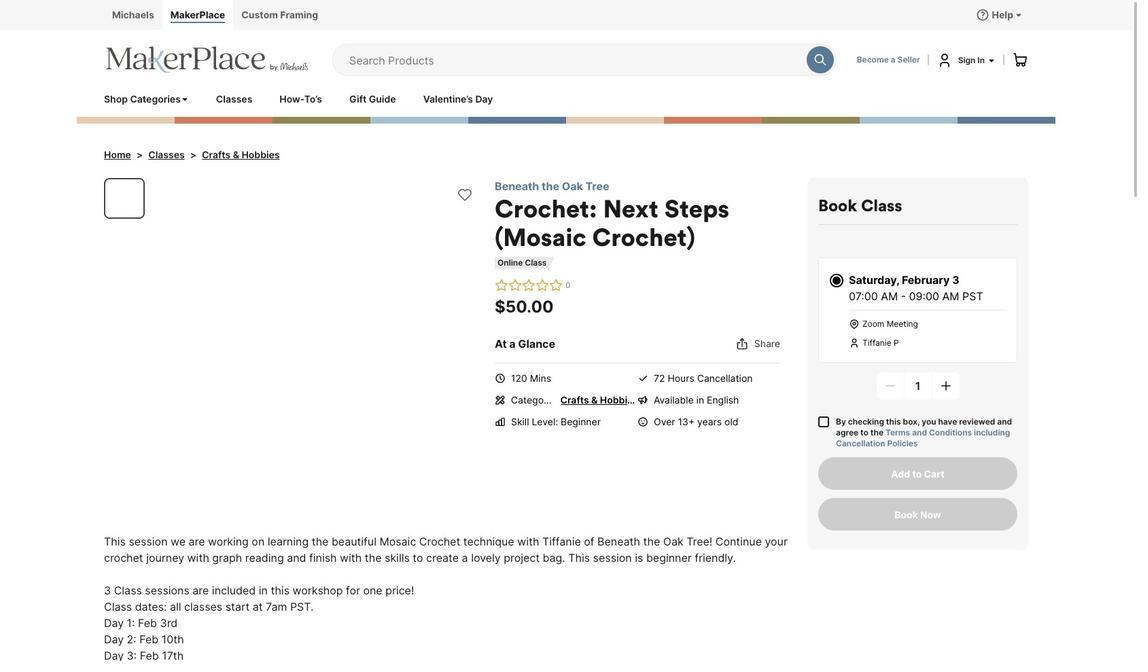 Task type: locate. For each thing, give the bounding box(es) containing it.
day left '1:'
[[104, 617, 124, 630]]

0 horizontal spatial crafts & hobbies link
[[202, 148, 280, 162]]

and down learning
[[287, 551, 306, 565]]

saturday, february 3 07:00 am - 09:00 am pst
[[849, 273, 984, 303]]

1 vertical spatial tiffanie
[[543, 535, 581, 549]]

0 vertical spatial cancellation
[[697, 373, 753, 384]]

lovely
[[471, 551, 501, 565]]

to
[[861, 428, 869, 438], [913, 468, 922, 480], [413, 551, 423, 565]]

0 vertical spatial book
[[819, 195, 857, 216]]

the down the checking in the bottom right of the page
[[871, 428, 884, 438]]

cancellation down the agree
[[836, 439, 886, 449]]

start
[[226, 600, 250, 614]]

oak up beginner
[[663, 535, 684, 549]]

tabler image inside option group
[[849, 338, 860, 349]]

classes link down makerplace image
[[216, 92, 252, 106]]

and inside by checking this box, you have reviewed and agree to the
[[998, 417, 1012, 427]]

are right "we"
[[189, 535, 205, 549]]

0 horizontal spatial tiffanie
[[543, 535, 581, 549]]

at a glance
[[495, 337, 556, 351]]

hobbies down how-
[[242, 149, 280, 160]]

hobbies
[[242, 149, 280, 160], [600, 394, 638, 406]]

p
[[894, 338, 899, 348]]

to right skills
[[413, 551, 423, 565]]

3 inside saturday, february 3 07:00 am - 09:00 am pst
[[953, 273, 960, 287]]

to down the checking in the bottom right of the page
[[861, 428, 869, 438]]

0 horizontal spatial classes
[[148, 149, 185, 160]]

feb right 3:
[[140, 649, 159, 662]]

classes down makerplace image
[[216, 93, 252, 105]]

this up the 7am
[[271, 584, 290, 598]]

1 vertical spatial are
[[193, 584, 209, 598]]

english
[[707, 394, 739, 406]]

custom framing
[[242, 9, 318, 20]]

terms and conditions including cancellation policies
[[836, 428, 1011, 449]]

tabler image for category:
[[495, 395, 506, 406]]

1 vertical spatial in
[[259, 584, 268, 598]]

next
[[603, 193, 659, 224]]

to right add
[[913, 468, 922, 480]]

to inside by checking this box, you have reviewed and agree to the
[[861, 428, 869, 438]]

bag.
[[543, 551, 566, 565]]

add
[[892, 468, 911, 480]]

2:
[[127, 633, 136, 647]]

a left seller
[[891, 54, 896, 65]]

with left graph
[[187, 551, 209, 565]]

2 horizontal spatial and
[[998, 417, 1012, 427]]

0 horizontal spatial this
[[271, 584, 290, 598]]

a for become
[[891, 54, 896, 65]]

0 horizontal spatial this
[[104, 535, 126, 549]]

valentine's day
[[423, 93, 493, 105]]

saturday,
[[849, 273, 900, 287]]

0 horizontal spatial and
[[287, 551, 306, 565]]

help button
[[976, 8, 1023, 22]]

1 horizontal spatial >
[[190, 149, 197, 160]]

tabler image for skill level: beginner
[[495, 417, 506, 428]]

0 vertical spatial and
[[998, 417, 1012, 427]]

1 vertical spatial this
[[271, 584, 290, 598]]

classes link right home link at top
[[148, 148, 185, 162]]

0 vertical spatial crafts
[[202, 149, 231, 160]]

1 horizontal spatial beneath
[[598, 535, 640, 549]]

we
[[171, 535, 186, 549]]

0 horizontal spatial in
[[259, 584, 268, 598]]

1 vertical spatial to
[[913, 468, 922, 480]]

1 horizontal spatial hobbies
[[600, 394, 638, 406]]

oak
[[562, 180, 583, 193], [663, 535, 684, 549]]

1 horizontal spatial this
[[887, 417, 901, 427]]

2 > from the left
[[190, 149, 197, 160]]

2 horizontal spatial to
[[913, 468, 922, 480]]

classes
[[216, 93, 252, 105], [148, 149, 185, 160]]

book now button
[[819, 498, 1018, 531]]

1 horizontal spatial classes
[[216, 93, 252, 105]]

0 vertical spatial this
[[887, 417, 901, 427]]

1 vertical spatial &
[[592, 394, 598, 406]]

cancellation
[[697, 373, 753, 384], [836, 439, 886, 449]]

available
[[654, 394, 694, 406]]

book class
[[819, 195, 903, 216]]

0 horizontal spatial am
[[881, 290, 898, 303]]

michaels
[[112, 9, 154, 20]]

0 horizontal spatial oak
[[562, 180, 583, 193]]

a right at on the bottom
[[509, 337, 516, 351]]

with down beautiful
[[340, 551, 362, 565]]

of
[[584, 535, 595, 549]]

checking
[[848, 417, 885, 427]]

working
[[208, 535, 249, 549]]

and down box,
[[913, 428, 927, 438]]

0 horizontal spatial cancellation
[[697, 373, 753, 384]]

1 horizontal spatial book
[[895, 509, 918, 520]]

2 vertical spatial to
[[413, 551, 423, 565]]

a
[[891, 54, 896, 65], [509, 337, 516, 351], [462, 551, 468, 565]]

cart
[[924, 468, 945, 480]]

3rd
[[160, 617, 178, 630]]

1 horizontal spatial crafts & hobbies link
[[555, 394, 638, 407]]

1 horizontal spatial oak
[[663, 535, 684, 549]]

a inside this session we are working on learning the beautiful mosaic crochet technique with tiffanie of beneath the oak tree! continue your crochet journey with graph reading and finish with the skills to create a lovely project bag. this session is beginner friendly. 3 class sessions are included in this workshop for one price! class dates: all classes start at 7am pst. day 1: feb 3rd day 2: feb 10th day 3: feb 17th
[[462, 551, 468, 565]]

beneath up 'is'
[[598, 535, 640, 549]]

1 vertical spatial oak
[[663, 535, 684, 549]]

1 horizontal spatial 3
[[953, 273, 960, 287]]

day right valentine's
[[476, 93, 493, 105]]

1 horizontal spatial a
[[509, 337, 516, 351]]

and inside terms and conditions including cancellation policies
[[913, 428, 927, 438]]

tree!
[[687, 535, 713, 549]]

1 vertical spatial classes link
[[148, 148, 185, 162]]

the
[[542, 180, 560, 193], [871, 428, 884, 438], [312, 535, 329, 549], [644, 535, 660, 549], [365, 551, 382, 565]]

0 horizontal spatial 3
[[104, 584, 111, 598]]

cancellation up 'english'
[[697, 373, 753, 384]]

0 vertical spatial 3
[[953, 273, 960, 287]]

conditions
[[929, 428, 972, 438]]

classes link
[[216, 92, 252, 106], [148, 148, 185, 162]]

session left 'is'
[[593, 551, 632, 565]]

in down 72 hours cancellation
[[697, 394, 704, 406]]

categories
[[130, 93, 181, 105]]

session
[[129, 535, 168, 549], [593, 551, 632, 565]]

tabler image
[[171, 121, 184, 134], [457, 187, 473, 203], [736, 337, 749, 351], [849, 338, 860, 349], [495, 395, 506, 406], [495, 417, 506, 428]]

beneath inside beneath the oak tree crochet: next steps (mosaic crochet) online class
[[495, 180, 539, 193]]

book inside button
[[895, 509, 918, 520]]

1 vertical spatial crafts
[[561, 394, 589, 406]]

0 vertical spatial in
[[697, 394, 704, 406]]

1 vertical spatial cancellation
[[836, 439, 886, 449]]

1 vertical spatial book
[[895, 509, 918, 520]]

and up "including"
[[998, 417, 1012, 427]]

sessions
[[145, 584, 190, 598]]

1 horizontal spatial tiffanie
[[863, 338, 892, 348]]

1 vertical spatial beneath
[[598, 535, 640, 549]]

custom
[[242, 9, 278, 20]]

1 horizontal spatial am
[[943, 290, 960, 303]]

the inside beneath the oak tree crochet: next steps (mosaic crochet) online class
[[542, 180, 560, 193]]

0 horizontal spatial a
[[462, 551, 468, 565]]

crafts
[[202, 149, 231, 160], [561, 394, 589, 406]]

shop
[[104, 93, 128, 105]]

meeting
[[887, 319, 918, 329]]

1 vertical spatial this
[[569, 551, 590, 565]]

crochet
[[104, 551, 143, 565]]

0 horizontal spatial &
[[233, 149, 239, 160]]

0 vertical spatial to
[[861, 428, 869, 438]]

the up finish
[[312, 535, 329, 549]]

0 horizontal spatial classes link
[[148, 148, 185, 162]]

1 horizontal spatial cancellation
[[836, 439, 886, 449]]

tabler image for share
[[736, 337, 749, 351]]

am left "pst"
[[943, 290, 960, 303]]

tiffanie up 'bag.'
[[543, 535, 581, 549]]

tiffanie inside this session we are working on learning the beautiful mosaic crochet technique with tiffanie of beneath the oak tree! continue your crochet journey with graph reading and finish with the skills to create a lovely project bag. this session is beginner friendly. 3 class sessions are included in this workshop for one price! class dates: all classes start at 7am pst. day 1: feb 3rd day 2: feb 10th day 3: feb 17th
[[543, 535, 581, 549]]

tabler image
[[495, 279, 509, 292], [509, 279, 522, 292], [522, 279, 536, 292], [536, 279, 549, 292], [549, 279, 563, 292], [849, 319, 860, 330], [495, 373, 506, 384], [638, 373, 649, 384], [638, 395, 649, 406], [638, 417, 649, 428]]

agree
[[836, 428, 859, 438]]

you
[[922, 417, 937, 427]]

hobbies up beginner
[[600, 394, 638, 406]]

with up project
[[518, 535, 539, 549]]

1 vertical spatial 3
[[104, 584, 111, 598]]

workshop
[[293, 584, 343, 598]]

oak left tree
[[562, 180, 583, 193]]

crafts & hobbies link
[[202, 148, 280, 162], [555, 394, 638, 407]]

feb right 2:
[[140, 633, 159, 647]]

1 horizontal spatial classes link
[[216, 92, 252, 106]]

1 vertical spatial and
[[913, 428, 927, 438]]

crochet: next steps (mosaic crochet) image
[[158, 178, 481, 501], [105, 180, 143, 218]]

skills
[[385, 551, 410, 565]]

1:
[[127, 617, 135, 630]]

framing
[[280, 9, 318, 20]]

this down of
[[569, 551, 590, 565]]

1 vertical spatial feb
[[140, 633, 159, 647]]

tiffanie
[[863, 338, 892, 348], [543, 535, 581, 549]]

2 horizontal spatial a
[[891, 54, 896, 65]]

0 vertical spatial hobbies
[[242, 149, 280, 160]]

zoom meeting
[[863, 319, 918, 329]]

1 horizontal spatial in
[[697, 394, 704, 406]]

13+
[[678, 416, 695, 428]]

am
[[881, 290, 898, 303], [943, 290, 960, 303]]

1 vertical spatial session
[[593, 551, 632, 565]]

are up classes
[[193, 584, 209, 598]]

0 vertical spatial beneath
[[495, 180, 539, 193]]

beginner
[[561, 416, 601, 428]]

this
[[104, 535, 126, 549], [569, 551, 590, 565]]

(mosaic
[[495, 222, 587, 253]]

tabler image for tiffanie
[[849, 338, 860, 349]]

1 horizontal spatial to
[[861, 428, 869, 438]]

steps
[[665, 193, 730, 224]]

0 vertical spatial oak
[[562, 180, 583, 193]]

create
[[426, 551, 459, 565]]

0 horizontal spatial crochet: next steps (mosaic crochet) image
[[105, 180, 143, 218]]

book
[[819, 195, 857, 216], [895, 509, 918, 520]]

0 vertical spatial &
[[233, 149, 239, 160]]

0 vertical spatial are
[[189, 535, 205, 549]]

in inside this session we are working on learning the beautiful mosaic crochet technique with tiffanie of beneath the oak tree! continue your crochet journey with graph reading and finish with the skills to create a lovely project bag. this session is beginner friendly. 3 class sessions are included in this workshop for one price! class dates: all classes start at 7am pst. day 1: feb 3rd day 2: feb 10th day 3: feb 17th
[[259, 584, 268, 598]]

seller
[[898, 54, 920, 65]]

&
[[233, 149, 239, 160], [592, 394, 598, 406]]

0 vertical spatial session
[[129, 535, 168, 549]]

have
[[939, 417, 958, 427]]

0 vertical spatial tiffanie
[[863, 338, 892, 348]]

makerplace link
[[162, 0, 233, 30]]

1 horizontal spatial &
[[592, 394, 598, 406]]

0 vertical spatial classes
[[216, 93, 252, 105]]

book for book now
[[895, 509, 918, 520]]

by
[[836, 417, 846, 427]]

3 down crochet
[[104, 584, 111, 598]]

0 horizontal spatial book
[[819, 195, 857, 216]]

included
[[212, 584, 256, 598]]

tiffanie inside option group
[[863, 338, 892, 348]]

0 vertical spatial feb
[[138, 617, 157, 630]]

a for at
[[509, 337, 516, 351]]

in up at
[[259, 584, 268, 598]]

0 vertical spatial this
[[104, 535, 126, 549]]

beneath
[[495, 180, 539, 193], [598, 535, 640, 549]]

all
[[170, 600, 181, 614]]

1 horizontal spatial and
[[913, 428, 927, 438]]

this up crochet
[[104, 535, 126, 549]]

0 vertical spatial crafts & hobbies link
[[202, 148, 280, 162]]

book for book class
[[819, 195, 857, 216]]

0 vertical spatial classes link
[[216, 92, 252, 106]]

0 horizontal spatial beneath
[[495, 180, 539, 193]]

this up terms
[[887, 417, 901, 427]]

120 mins
[[511, 373, 551, 384]]

1 vertical spatial crafts & hobbies link
[[555, 394, 638, 407]]

0 vertical spatial a
[[891, 54, 896, 65]]

2 vertical spatial a
[[462, 551, 468, 565]]

1 vertical spatial a
[[509, 337, 516, 351]]

old
[[725, 416, 739, 428]]

search button image
[[814, 53, 827, 67]]

07:00
[[849, 290, 878, 303]]

17th
[[162, 649, 184, 662]]

2 vertical spatial and
[[287, 551, 306, 565]]

0 horizontal spatial session
[[129, 535, 168, 549]]

0 horizontal spatial >
[[137, 149, 143, 160]]

option group
[[819, 258, 1018, 363]]

beneath up (mosaic
[[495, 180, 539, 193]]

the left tree
[[542, 180, 560, 193]]

glance
[[518, 337, 556, 351]]

a left lovely
[[462, 551, 468, 565]]

3 right february
[[953, 273, 960, 287]]

1 horizontal spatial this
[[569, 551, 590, 565]]

session up journey
[[129, 535, 168, 549]]

0 horizontal spatial to
[[413, 551, 423, 565]]

tiffanie down zoom
[[863, 338, 892, 348]]

feb right '1:'
[[138, 617, 157, 630]]

am left -
[[881, 290, 898, 303]]

1 > from the left
[[137, 149, 143, 160]]

classes right home on the top
[[148, 149, 185, 160]]

0 horizontal spatial crafts
[[202, 149, 231, 160]]



Task type: describe. For each thing, give the bounding box(es) containing it.
Search Input field
[[349, 44, 800, 75]]

-
[[901, 290, 906, 303]]

skill
[[511, 416, 529, 428]]

3:
[[127, 649, 137, 662]]

2 horizontal spatial with
[[518, 535, 539, 549]]

day left 3:
[[104, 649, 124, 662]]

home > classes > crafts & hobbies
[[104, 149, 280, 160]]

finish
[[309, 551, 337, 565]]

gift guide link
[[349, 92, 396, 106]]

how-to's
[[280, 93, 322, 105]]

class inside beneath the oak tree crochet: next steps (mosaic crochet) online class
[[525, 258, 547, 268]]

technique
[[464, 535, 514, 549]]

the inside by checking this box, you have reviewed and agree to the
[[871, 428, 884, 438]]

2 am from the left
[[943, 290, 960, 303]]

0
[[566, 280, 571, 290]]

add to cart
[[892, 468, 945, 480]]

2 vertical spatial feb
[[140, 649, 159, 662]]

3 inside this session we are working on learning the beautiful mosaic crochet technique with tiffanie of beneath the oak tree! continue your crochet journey with graph reading and finish with the skills to create a lovely project bag. this session is beginner friendly. 3 class sessions are included in this workshop for one price! class dates: all classes start at 7am pst. day 1: feb 3rd day 2: feb 10th day 3: feb 17th
[[104, 584, 111, 598]]

add to cart button
[[819, 458, 1018, 490]]

and inside this session we are working on learning the beautiful mosaic crochet technique with tiffanie of beneath the oak tree! continue your crochet journey with graph reading and finish with the skills to create a lovely project bag. this session is beginner friendly. 3 class sessions are included in this workshop for one price! class dates: all classes start at 7am pst. day 1: feb 3rd day 2: feb 10th day 3: feb 17th
[[287, 551, 306, 565]]

day left 2:
[[104, 633, 124, 647]]

tree
[[586, 180, 610, 193]]

your
[[765, 535, 788, 549]]

custom framing link
[[233, 0, 326, 30]]

1 horizontal spatial crafts
[[561, 394, 589, 406]]

72 hours cancellation
[[654, 373, 753, 384]]

home link
[[104, 148, 131, 162]]

share button
[[736, 337, 781, 351]]

beneath inside this session we are working on learning the beautiful mosaic crochet technique with tiffanie of beneath the oak tree! continue your crochet journey with graph reading and finish with the skills to create a lovely project bag. this session is beginner friendly. 3 class sessions are included in this workshop for one price! class dates: all classes start at 7am pst. day 1: feb 3rd day 2: feb 10th day 3: feb 17th
[[598, 535, 640, 549]]

help
[[992, 9, 1014, 20]]

Number Stepper text field
[[905, 373, 932, 400]]

share
[[755, 338, 781, 349]]

1 vertical spatial hobbies
[[600, 394, 638, 406]]

gift
[[349, 93, 367, 105]]

guide
[[369, 93, 396, 105]]

is
[[635, 551, 643, 565]]

crochet)
[[593, 222, 695, 253]]

to inside button
[[913, 468, 922, 480]]

price!
[[386, 584, 414, 598]]

friendly.
[[695, 551, 736, 565]]

this inside this session we are working on learning the beautiful mosaic crochet technique with tiffanie of beneath the oak tree! continue your crochet journey with graph reading and finish with the skills to create a lovely project bag. this session is beginner friendly. 3 class sessions are included in this workshop for one price! class dates: all classes start at 7am pst. day 1: feb 3rd day 2: feb 10th day 3: feb 17th
[[271, 584, 290, 598]]

mins
[[530, 373, 551, 384]]

0 horizontal spatial hobbies
[[242, 149, 280, 160]]

to inside this session we are working on learning the beautiful mosaic crochet technique with tiffanie of beneath the oak tree! continue your crochet journey with graph reading and finish with the skills to create a lovely project bag. this session is beginner friendly. 3 class sessions are included in this workshop for one price! class dates: all classes start at 7am pst. day 1: feb 3rd day 2: feb 10th day 3: feb 17th
[[413, 551, 423, 565]]

tabler image inside option group
[[849, 319, 860, 330]]

1 am from the left
[[881, 290, 898, 303]]

to's
[[304, 93, 322, 105]]

10th
[[162, 633, 184, 647]]

7am
[[266, 600, 287, 614]]

project
[[504, 551, 540, 565]]

the left skills
[[365, 551, 382, 565]]

category:
[[511, 394, 556, 406]]

learning
[[268, 535, 309, 549]]

shop categories
[[104, 93, 181, 105]]

0 horizontal spatial with
[[187, 551, 209, 565]]

category: crafts & hobbies
[[511, 394, 638, 406]]

help link
[[971, 0, 1029, 30]]

this inside by checking this box, you have reviewed and agree to the
[[887, 417, 901, 427]]

level:
[[532, 416, 558, 428]]

beautiful
[[332, 535, 377, 549]]

1 horizontal spatial session
[[593, 551, 632, 565]]

oak inside beneath the oak tree crochet: next steps (mosaic crochet) online class
[[562, 180, 583, 193]]

online
[[498, 258, 523, 268]]

mosaic
[[380, 535, 416, 549]]

1 horizontal spatial with
[[340, 551, 362, 565]]

1 horizontal spatial crochet: next steps (mosaic crochet) image
[[158, 178, 481, 501]]

pst.
[[290, 600, 314, 614]]

years
[[698, 416, 722, 428]]

one
[[363, 584, 383, 598]]

february
[[902, 273, 950, 287]]

reading
[[245, 551, 284, 565]]

crochet:
[[495, 193, 597, 224]]

over 13+ years old
[[654, 416, 739, 428]]

crochet
[[419, 535, 460, 549]]

for
[[346, 584, 360, 598]]

09:00
[[909, 290, 940, 303]]

at
[[253, 600, 263, 614]]

how-to's link
[[280, 92, 322, 106]]

option group containing saturday, february 3
[[819, 258, 1018, 363]]

on
[[252, 535, 265, 549]]

reviewed
[[960, 417, 996, 427]]

this session we are working on learning the beautiful mosaic crochet technique with tiffanie of beneath the oak tree! continue your crochet journey with graph reading and finish with the skills to create a lovely project bag. this session is beginner friendly. 3 class sessions are included in this workshop for one price! class dates: all classes start at 7am pst. day 1: feb 3rd day 2: feb 10th day 3: feb 17th
[[104, 535, 791, 662]]

classes
[[184, 600, 222, 614]]

box,
[[903, 417, 920, 427]]

cancellation inside terms and conditions including cancellation policies
[[836, 439, 886, 449]]

book now
[[895, 509, 942, 520]]

beneath the oak tree crochet: next steps (mosaic crochet) online class
[[495, 180, 736, 268]]

at
[[495, 337, 507, 351]]

become a seller link
[[857, 54, 920, 65]]

become
[[857, 54, 889, 65]]

makerplace image
[[104, 46, 311, 73]]

gift guide
[[349, 93, 396, 105]]

the up beginner
[[644, 535, 660, 549]]

1 vertical spatial classes
[[148, 149, 185, 160]]

over
[[654, 416, 676, 428]]

hours
[[668, 373, 695, 384]]

valentine's day link
[[423, 92, 493, 106]]

michaels link
[[104, 0, 162, 30]]

now
[[921, 509, 942, 520]]

available in english
[[654, 394, 739, 406]]

zoom
[[863, 319, 885, 329]]

oak inside this session we are working on learning the beautiful mosaic crochet technique with tiffanie of beneath the oak tree! continue your crochet journey with graph reading and finish with the skills to create a lovely project bag. this session is beginner friendly. 3 class sessions are included in this workshop for one price! class dates: all classes start at 7am pst. day 1: feb 3rd day 2: feb 10th day 3: feb 17th
[[663, 535, 684, 549]]

72
[[654, 373, 665, 384]]

continue
[[716, 535, 762, 549]]

skill level: beginner
[[511, 416, 601, 428]]

button to increment counter for number stepper image
[[939, 379, 953, 393]]



Task type: vqa. For each thing, say whether or not it's contained in the screenshot.
0-24 mos (4)
no



